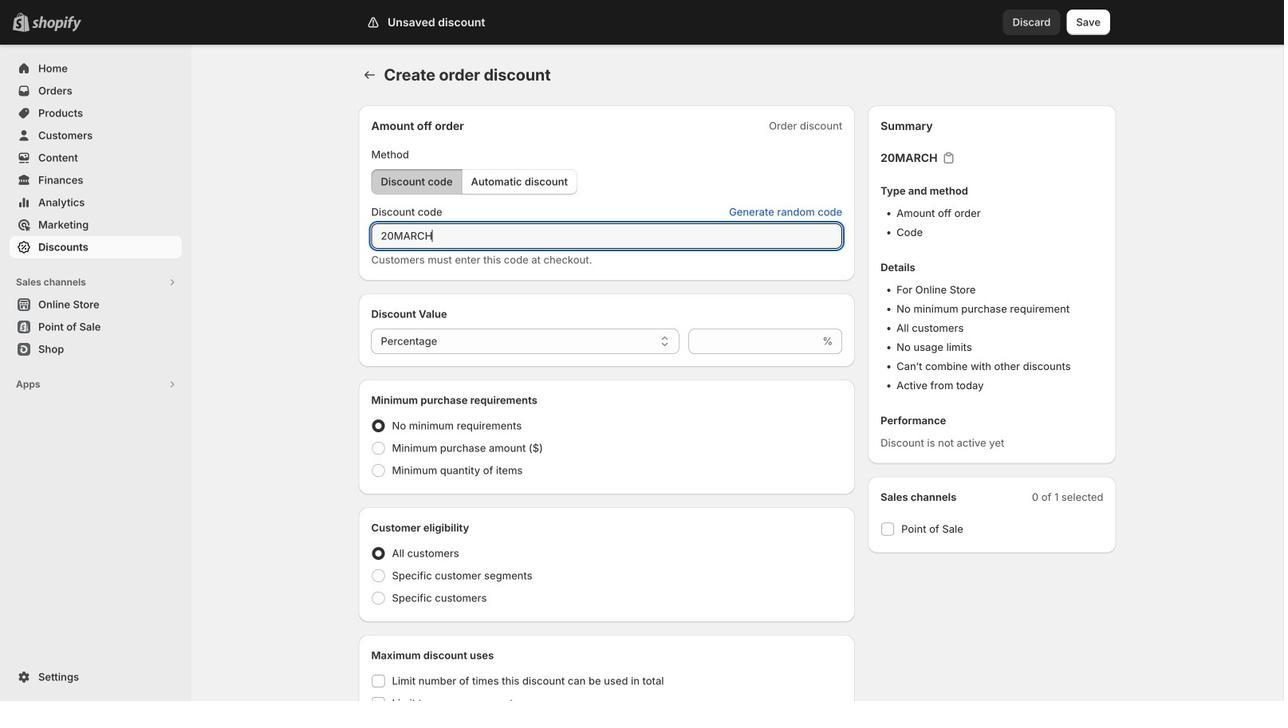 Task type: vqa. For each thing, say whether or not it's contained in the screenshot.
text box
yes



Task type: locate. For each thing, give the bounding box(es) containing it.
shopify image
[[32, 16, 81, 32]]

None text field
[[689, 329, 819, 354]]

None text field
[[371, 223, 842, 249]]



